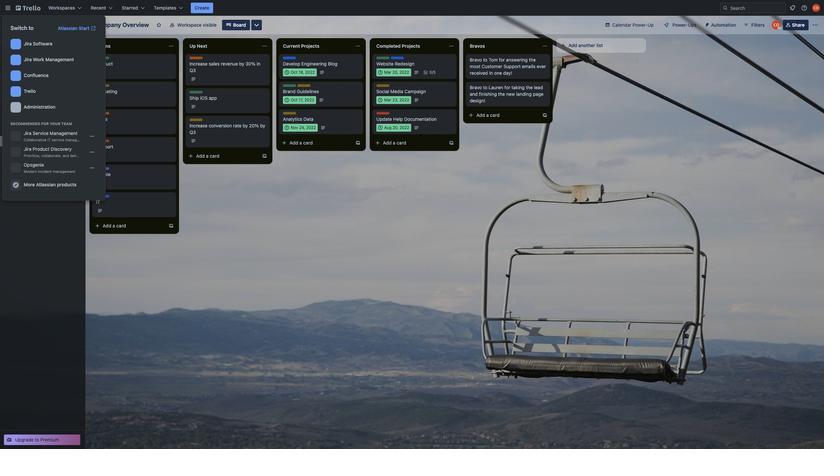 Task type: vqa. For each thing, say whether or not it's contained in the screenshot.


Task type: describe. For each thing, give the bounding box(es) containing it.
christina overa (christinaovera) image
[[813, 4, 821, 12]]

discovery
[[51, 146, 72, 152]]

atlassian start link
[[54, 23, 100, 34]]

20%
[[249, 123, 259, 128]]

workspaces
[[48, 5, 75, 11]]

Oct 18, 2022 checkbox
[[283, 68, 317, 76]]

0 notifications image
[[789, 4, 797, 12]]

marketing increase conversion rate by 20% by q3
[[190, 119, 265, 135]]

new inside the bravo to lauren for taking the lead and finishing the new landing page design!
[[507, 91, 515, 97]]

workspace for workspace views
[[4, 82, 28, 87]]

lauren
[[489, 85, 504, 90]]

back to home image
[[16, 3, 40, 13]]

workspace views
[[4, 82, 42, 87]]

a for update help documentation
[[393, 140, 396, 146]]

opsgenie options menu image
[[90, 165, 95, 171]]

marketing link
[[96, 88, 173, 95]]

color: orange, title: "sales" element for increase sales revenue by 30% in q3
[[190, 57, 203, 62]]

oct for brand
[[291, 97, 298, 102]]

update help documentation link
[[377, 116, 453, 122]]

boards
[[14, 47, 29, 53]]

ups
[[688, 22, 697, 28]]

starred button
[[118, 3, 149, 13]]

design huddle
[[14, 128, 46, 133]]

workspace
[[17, 25, 41, 31]]

lead
[[534, 85, 543, 90]]

workspace visible
[[177, 22, 217, 28]]

upgrade
[[15, 437, 34, 442]]

marketing up the sales sales
[[96, 89, 117, 94]]

management for service
[[50, 130, 78, 136]]

add for teams
[[103, 223, 111, 228]]

most
[[470, 64, 481, 69]]

more atlassian products link
[[8, 177, 100, 193]]

mar for website
[[385, 70, 392, 75]]

power-ups button
[[660, 20, 701, 30]]

analytics data link
[[283, 116, 360, 122]]

calendar link
[[14, 103, 82, 110]]

nov 24, 2022
[[291, 125, 316, 130]]

share
[[793, 22, 805, 28]]

next
[[197, 43, 207, 49]]

recommended for your team
[[11, 121, 72, 126]]

by for 20%
[[243, 123, 248, 128]]

people link
[[96, 171, 173, 178]]

design huddle link
[[14, 127, 74, 134]]

2 vertical spatial management
[[31, 149, 59, 154]]

in inside 'sales increase sales revenue by 30% in q3'
[[257, 61, 261, 67]]

visible
[[203, 22, 217, 28]]

to for bravo to lauren for taking the lead and finishing the new landing page design!
[[483, 85, 488, 90]]

james
[[17, 19, 32, 24]]

new inside jira product discovery prioritize, collaborate, and deliver new ideas
[[83, 153, 90, 158]]

projects for current projects
[[301, 43, 320, 49]]

pet
[[30, 170, 37, 175]]

Aug 20, 2022 checkbox
[[377, 124, 412, 132]]

by for 30%
[[239, 61, 244, 67]]

color: blue, title: "it" element for develop engineering blog
[[283, 57, 296, 62]]

bravo to tom for answering the most customer support emails ever received in one day! link
[[470, 57, 546, 76]]

mar for media
[[385, 97, 392, 102]]

support inside support support
[[96, 140, 112, 145]]

up inside up next text field
[[190, 43, 196, 49]]

templates
[[154, 5, 176, 11]]

media
[[391, 89, 404, 94]]

opsgenie
[[24, 162, 44, 168]]

Mar 20, 2022 checkbox
[[377, 68, 411, 76]]

people people
[[96, 167, 111, 177]]

a for analytics data
[[300, 140, 302, 146]]

2022 for brand
[[305, 97, 314, 102]]

in inside bravo to tom for answering the most customer support emails ever received in one day!
[[490, 70, 493, 76]]

oct 18, 2022
[[291, 70, 315, 75]]

bravos
[[470, 43, 485, 49]]

Oct 17, 2022 checkbox
[[283, 96, 316, 104]]

trello link
[[8, 84, 100, 99]]

sales up support support
[[96, 116, 108, 122]]

and inside jira product discovery prioritize, collaborate, and deliver new ideas
[[63, 153, 69, 158]]

marketing for increase
[[190, 119, 209, 123]]

Current Projects text field
[[279, 41, 352, 51]]

30%
[[246, 61, 256, 67]]

add a card for increase conversion rate by 20% by q3
[[196, 153, 220, 159]]

sales for sales
[[96, 112, 106, 117]]

to for switch to
[[29, 25, 34, 31]]

Bravos text field
[[466, 41, 539, 51]]

peterson's
[[33, 19, 57, 24]]

show menu image
[[813, 22, 819, 28]]

2022 for help
[[400, 125, 410, 130]]

board
[[233, 22, 246, 28]]

nov
[[291, 125, 298, 130]]

management inside opsgenie modern incident management
[[53, 169, 75, 173]]

day!
[[504, 70, 513, 76]]

bravo for and
[[470, 85, 482, 90]]

1 vertical spatial overview
[[36, 138, 56, 144]]

product for product
[[96, 57, 111, 62]]

calendar for calendar power-up
[[613, 22, 632, 28]]

for for taking
[[505, 85, 511, 90]]

completed projects
[[377, 43, 420, 49]]

product for it
[[377, 57, 392, 62]]

the for taking
[[526, 85, 533, 90]]

and inside the bravo to lauren for taking the lead and finishing the new landing page design!
[[470, 91, 478, 97]]

24,
[[299, 125, 305, 130]]

aug
[[385, 125, 392, 130]]

your inside your boards with 5 items element
[[4, 117, 14, 122]]

add a card button for bravos
[[466, 110, 540, 120]]

list
[[597, 42, 603, 48]]

prioritize,
[[24, 153, 40, 158]]

deliver
[[70, 153, 82, 158]]

add for completed projects
[[383, 140, 392, 146]]

product for ship
[[190, 91, 205, 96]]

product inside jira product discovery prioritize, collaborate, and deliver new ideas
[[33, 146, 49, 152]]

team
[[61, 121, 72, 126]]

it link
[[96, 199, 173, 205]]

star or unstar board image
[[156, 22, 162, 28]]

pwau leather creations link
[[14, 159, 82, 166]]

workspace for workspace visible
[[177, 22, 202, 28]]

product it website redesign
[[377, 57, 415, 67]]

2022 for media
[[400, 97, 409, 102]]

rate
[[233, 123, 242, 128]]

pwau leather creations
[[14, 159, 67, 165]]

2 people from the top
[[96, 172, 111, 177]]

support link
[[96, 144, 173, 150]]

add a card button for current projects
[[279, 138, 353, 148]]

administration link
[[8, 99, 100, 115]]

current projects
[[283, 43, 320, 49]]

trello
[[24, 88, 36, 94]]

management for work
[[45, 57, 74, 62]]

administration
[[24, 104, 55, 110]]

marketing for analytics
[[283, 112, 302, 117]]

color: yellow, title: "marketing" element for increase conversion rate by 20% by q3
[[190, 119, 209, 123]]

product ship ios app
[[190, 91, 217, 101]]

work
[[33, 57, 44, 62]]

for
[[41, 121, 49, 126]]

Completed Projects text field
[[373, 41, 445, 51]]

share button
[[783, 20, 809, 30]]

company overview inside text field
[[94, 21, 149, 28]]

create from template… image for bravos
[[543, 113, 548, 118]]

people inside people people
[[96, 167, 109, 172]]

automation button
[[702, 20, 741, 30]]

calendar power-up
[[613, 22, 654, 28]]

virtual pet game link
[[14, 170, 82, 176]]

2022 for engineering
[[305, 70, 315, 75]]

color: yellow, title: "marketing" element up the oct 17, 2022
[[298, 84, 317, 89]]

product marketing brand guidelines
[[283, 84, 319, 94]]

Search field
[[721, 3, 786, 13]]

1 vertical spatial company
[[14, 138, 35, 144]]

2 horizontal spatial color: blue, title: "it" element
[[391, 57, 404, 62]]

calendar power-up link
[[602, 20, 658, 30]]

color: orange, title: "sales" element for sales
[[96, 112, 109, 117]]

update
[[377, 116, 392, 122]]

one
[[494, 70, 502, 76]]

search image
[[723, 5, 729, 11]]



Task type: locate. For each thing, give the bounding box(es) containing it.
add a card for sales
[[103, 223, 126, 228]]

table
[[14, 93, 26, 98]]

0 vertical spatial up
[[648, 22, 654, 28]]

customer
[[482, 64, 503, 69]]

new left ideas
[[83, 153, 90, 158]]

in right '30%'
[[257, 61, 261, 67]]

by
[[239, 61, 244, 67], [243, 123, 248, 128], [260, 123, 265, 128]]

oct inside checkbox
[[291, 97, 298, 102]]

color: green, title: "product" element down completed
[[377, 57, 392, 62]]

up left next
[[190, 43, 196, 49]]

2 jira from the top
[[24, 57, 32, 62]]

increase for increase sales revenue by 30% in q3
[[190, 61, 208, 67]]

company overview down starred
[[94, 21, 149, 28]]

jira product discovery options menu image
[[90, 149, 95, 155]]

confluence
[[24, 72, 49, 78]]

open information menu image
[[802, 5, 808, 11]]

it left redesign
[[391, 57, 395, 62]]

1 vertical spatial oct
[[291, 97, 298, 102]]

management down jira software link
[[45, 57, 74, 62]]

0 vertical spatial company overview
[[94, 21, 149, 28]]

1 jira from the top
[[24, 41, 32, 46]]

primary element
[[0, 0, 825, 16]]

2022 right 24,
[[306, 125, 316, 130]]

to inside bravo to tom for answering the most customer support emails ever received in one day!
[[483, 57, 488, 63]]

oct left 18,
[[291, 70, 298, 75]]

1 vertical spatial the
[[526, 85, 533, 90]]

0 vertical spatial q3
[[190, 67, 196, 73]]

20, for help
[[393, 125, 399, 130]]

create from template… image
[[543, 113, 548, 118], [356, 140, 361, 146], [449, 140, 454, 146], [262, 153, 267, 159]]

marketing up the oct 17, 2022
[[298, 84, 317, 89]]

your
[[4, 117, 14, 122], [50, 121, 60, 126]]

sales inside 'sales increase sales revenue by 30% in q3'
[[190, 57, 200, 62]]

a for increase conversion rate by 20% by q3
[[206, 153, 209, 159]]

0 vertical spatial the
[[529, 57, 536, 63]]

sm image
[[702, 20, 712, 29]]

mar left 23,
[[385, 97, 392, 102]]

color: blue, title: "it" element up mar 20, 2022
[[391, 57, 404, 62]]

add a card
[[477, 112, 500, 118], [290, 140, 313, 146], [383, 140, 407, 146], [196, 153, 220, 159], [103, 223, 126, 228]]

1 oct from the top
[[291, 70, 298, 75]]

create from template… image for current projects
[[356, 140, 361, 146]]

23,
[[393, 97, 399, 102]]

1 20, from the top
[[393, 70, 399, 75]]

upgrade to premium link
[[4, 435, 80, 445]]

0 vertical spatial and
[[470, 91, 478, 97]]

management down starred icon
[[65, 138, 88, 142]]

campaign
[[405, 89, 426, 94]]

2022 right 18,
[[305, 70, 315, 75]]

jira up boards
[[24, 41, 32, 46]]

jira service management collaborative it service management
[[24, 130, 88, 142]]

0 vertical spatial new
[[507, 91, 515, 97]]

marketing up nov
[[283, 112, 302, 117]]

card down finishing
[[490, 112, 500, 118]]

increase for increase conversion rate by 20% by q3
[[190, 123, 208, 128]]

it inside the product it website redesign
[[391, 57, 395, 62]]

confluence link
[[8, 68, 100, 84]]

0 vertical spatial color: orange, title: "sales" element
[[190, 57, 203, 62]]

overview down starred dropdown button
[[123, 21, 149, 28]]

in down the customer
[[490, 70, 493, 76]]

conversion
[[209, 123, 232, 128]]

add a card for analytics data
[[290, 140, 313, 146]]

1 people from the top
[[96, 167, 109, 172]]

20, down the product it website redesign
[[393, 70, 399, 75]]

1 vertical spatial color: red, title: "support" element
[[96, 140, 112, 145]]

management down creations
[[53, 169, 75, 173]]

people right opsgenie options menu image
[[96, 167, 109, 172]]

to for upgrade to premium
[[35, 437, 39, 442]]

recent button
[[87, 3, 117, 13]]

members
[[14, 58, 34, 64]]

page
[[533, 91, 544, 97]]

0 vertical spatial workspace
[[177, 22, 202, 28]]

automation
[[712, 22, 737, 28]]

by inside 'sales increase sales revenue by 30% in q3'
[[239, 61, 244, 67]]

2022 down redesign
[[400, 70, 409, 75]]

jira inside 'link'
[[24, 57, 32, 62]]

management inside 'link'
[[45, 57, 74, 62]]

1 vertical spatial for
[[505, 85, 511, 90]]

sales
[[190, 57, 200, 62], [96, 112, 106, 117], [96, 116, 108, 122]]

jira service management options menu image
[[90, 134, 95, 139]]

sales for increase
[[190, 57, 200, 62]]

Teams text field
[[92, 41, 165, 51]]

to down "james" at the left
[[29, 25, 34, 31]]

power- inside button
[[673, 22, 688, 28]]

customize views image
[[253, 22, 260, 28]]

projects
[[301, 43, 320, 49], [402, 43, 420, 49]]

color: blue, title: "it" element down people people
[[96, 195, 109, 198]]

add a card button down it link
[[92, 221, 166, 231]]

workspace inside button
[[177, 22, 202, 28]]

add a card for update help documentation
[[383, 140, 407, 146]]

teams
[[96, 43, 111, 49]]

opsgenie modern incident management
[[24, 162, 75, 173]]

0 vertical spatial color: red, title: "support" element
[[377, 112, 392, 117]]

0 horizontal spatial color: blue, title: "it" element
[[96, 195, 109, 198]]

projects for completed projects
[[402, 43, 420, 49]]

workspace navigation collapse icon image
[[72, 24, 81, 33]]

social media campaign link
[[377, 88, 453, 95]]

product inside product marketing brand guidelines
[[283, 84, 298, 89]]

board link
[[222, 20, 250, 30]]

company overview down service
[[14, 138, 56, 144]]

1 horizontal spatial color: orange, title: "sales" element
[[190, 57, 203, 62]]

product link
[[96, 61, 173, 67]]

sales down the marketing marketing
[[96, 112, 106, 117]]

mar inside option
[[385, 97, 392, 102]]

0 horizontal spatial up
[[190, 43, 196, 49]]

color: orange, title: "sales" element
[[190, 57, 203, 62], [96, 112, 109, 117]]

2 power- from the left
[[673, 22, 688, 28]]

atlassian start
[[58, 25, 90, 31]]

in
[[257, 61, 261, 67], [490, 70, 493, 76]]

increase left sales
[[190, 61, 208, 67]]

card for up next
[[210, 153, 220, 159]]

support inside support update help documentation
[[377, 112, 392, 117]]

color: red, title: "support" element for support
[[96, 140, 112, 145]]

0 vertical spatial mar
[[385, 70, 392, 75]]

1 horizontal spatial color: blue, title: "it" element
[[283, 57, 296, 62]]

for
[[499, 57, 505, 63], [505, 85, 511, 90]]

1 vertical spatial up
[[190, 43, 196, 49]]

increase inside 'sales increase sales revenue by 30% in q3'
[[190, 61, 208, 67]]

it down people people
[[96, 199, 100, 205]]

5
[[434, 70, 436, 75]]

bravo up the most
[[470, 57, 482, 63]]

marketing inside the marketing marketing
[[96, 84, 115, 89]]

1 vertical spatial workspace
[[4, 82, 28, 87]]

create from template… image
[[169, 223, 174, 228]]

increase inside marketing increase conversion rate by 20% by q3
[[190, 123, 208, 128]]

0 vertical spatial atlassian
[[58, 25, 78, 31]]

card for current projects
[[303, 140, 313, 146]]

company overview
[[94, 21, 149, 28], [14, 138, 56, 144]]

sales inside the sales sales
[[96, 112, 106, 117]]

by right the 20%
[[260, 123, 265, 128]]

jira for jira service management collaborative it service management
[[24, 130, 31, 136]]

color: red, title: "support" element up ideas
[[96, 140, 112, 145]]

0 vertical spatial overview
[[123, 21, 149, 28]]

creations
[[46, 159, 67, 165]]

for inside bravo to tom for answering the most customer support emails ever received in one day!
[[499, 57, 505, 63]]

jira down the recommended
[[24, 130, 31, 136]]

2022 inside checkbox
[[305, 97, 314, 102]]

for left taking
[[505, 85, 511, 90]]

collaborate,
[[41, 153, 62, 158]]

starred icon image
[[76, 128, 82, 133]]

q3 inside 'sales increase sales revenue by 30% in q3'
[[190, 67, 196, 73]]

jira inside jira service management collaborative it service management
[[24, 130, 31, 136]]

marketing up the mar 23, 2022 option
[[377, 84, 396, 89]]

1 increase from the top
[[190, 61, 208, 67]]

to up finishing
[[483, 85, 488, 90]]

q3
[[190, 67, 196, 73], [190, 129, 196, 135]]

atlassian down virtual pet game link
[[36, 182, 56, 187]]

card for bravos
[[490, 112, 500, 118]]

0 vertical spatial company
[[94, 21, 121, 28]]

workspace left visible
[[177, 22, 202, 28]]

0 vertical spatial calendar
[[613, 22, 632, 28]]

color: orange, title: "sales" element down up next
[[190, 57, 203, 62]]

sales link
[[96, 116, 173, 122]]

up left power-ups button
[[648, 22, 654, 28]]

20, inside checkbox
[[393, 125, 399, 130]]

card down nov 24, 2022
[[303, 140, 313, 146]]

color: red, title: "support" element up the aug
[[377, 112, 392, 117]]

color: yellow, title: "marketing" element left the "conversion"
[[190, 119, 209, 123]]

card down increase conversion rate by 20% by q3 link
[[210, 153, 220, 159]]

0 horizontal spatial in
[[257, 61, 261, 67]]

another
[[579, 42, 596, 48]]

mar 23, 2022
[[385, 97, 409, 102]]

recommended
[[11, 121, 40, 126]]

color: red, title: "support" element for update help documentation
[[377, 112, 392, 117]]

management up the service
[[50, 130, 78, 136]]

sales down up next
[[190, 57, 200, 62]]

marketing left the "conversion"
[[190, 119, 209, 123]]

0 vertical spatial 20,
[[393, 70, 399, 75]]

2 20, from the top
[[393, 125, 399, 130]]

redesign
[[395, 61, 415, 67]]

q3 inside marketing increase conversion rate by 20% by q3
[[190, 129, 196, 135]]

add a card button down the bravo to lauren for taking the lead and finishing the new landing page design!
[[466, 110, 540, 120]]

filters
[[752, 22, 765, 28]]

jira work management
[[24, 57, 74, 62]]

0 vertical spatial for
[[499, 57, 505, 63]]

calendar for calendar
[[14, 103, 34, 109]]

2022 down help at the left top
[[400, 125, 410, 130]]

create from template… image for completed projects
[[449, 140, 454, 146]]

card for completed projects
[[397, 140, 407, 146]]

Board name text field
[[91, 20, 152, 30]]

and down discovery
[[63, 153, 69, 158]]

marketing inside marketing increase conversion rate by 20% by q3
[[190, 119, 209, 123]]

starred
[[122, 5, 138, 11]]

add for current projects
[[290, 140, 298, 146]]

1 horizontal spatial and
[[470, 91, 478, 97]]

the up landing
[[526, 85, 533, 90]]

20, for website
[[393, 70, 399, 75]]

jira for jira software
[[24, 41, 32, 46]]

1 vertical spatial calendar
[[14, 103, 34, 109]]

0 horizontal spatial and
[[63, 153, 69, 158]]

develop
[[283, 61, 300, 67]]

for right tom
[[499, 57, 505, 63]]

add for up next
[[196, 153, 205, 159]]

color: green, title: "product" element left app
[[190, 91, 205, 96]]

color: yellow, title: "marketing" element up nov
[[283, 112, 302, 117]]

1 horizontal spatial atlassian
[[58, 25, 78, 31]]

0 horizontal spatial color: orange, title: "sales" element
[[96, 112, 109, 117]]

collaborative
[[24, 138, 46, 142]]

oct left 17,
[[291, 97, 298, 102]]

17,
[[299, 97, 304, 102]]

emails
[[522, 64, 536, 69]]

color: yellow, title: "marketing" element up the mar 23, 2022 option
[[377, 84, 396, 89]]

your boards
[[4, 117, 31, 122]]

by left '30%'
[[239, 61, 244, 67]]

management inside jira service management collaborative it service management
[[50, 130, 78, 136]]

jira inside jira product discovery prioritize, collaborate, and deliver new ideas
[[24, 146, 31, 152]]

0 horizontal spatial workspace
[[4, 82, 28, 87]]

the up emails
[[529, 57, 536, 63]]

product inside the product product
[[96, 57, 111, 62]]

workspace up table on the left top of page
[[4, 82, 28, 87]]

card down aug 20, 2022
[[397, 140, 407, 146]]

color: red, title: "support" element
[[377, 112, 392, 117], [96, 140, 112, 145]]

boards
[[15, 117, 31, 122]]

members link
[[0, 56, 86, 66]]

1 vertical spatial color: orange, title: "sales" element
[[96, 112, 109, 117]]

1 horizontal spatial power-
[[673, 22, 688, 28]]

0 horizontal spatial company
[[14, 138, 35, 144]]

1 vertical spatial management
[[50, 130, 78, 136]]

it inside it develop engineering blog
[[283, 57, 287, 62]]

jira software link
[[8, 36, 100, 52]]

color: blue, title: "it" element down current
[[283, 57, 296, 62]]

2 mar from the top
[[385, 97, 392, 102]]

add a card button for completed projects
[[373, 138, 446, 148]]

0 horizontal spatial power-
[[633, 22, 648, 28]]

by right rate
[[243, 123, 248, 128]]

2022 for website
[[400, 70, 409, 75]]

color: blue, title: "it" element
[[283, 57, 296, 62], [391, 57, 404, 62], [96, 195, 109, 198]]

2 vertical spatial the
[[498, 91, 505, 97]]

color: yellow, title: "marketing" element for marketing
[[96, 84, 115, 89]]

increase left the "conversion"
[[190, 123, 208, 128]]

0 vertical spatial oct
[[291, 70, 298, 75]]

color: green, title: "product" element up oct 17, 2022 checkbox
[[283, 84, 298, 89]]

1 bravo from the top
[[470, 57, 482, 63]]

switch to… image
[[5, 5, 11, 11]]

card down it link
[[116, 223, 126, 228]]

0 horizontal spatial company overview
[[14, 138, 56, 144]]

it down current
[[283, 57, 287, 62]]

0 horizontal spatial calendar
[[14, 103, 34, 109]]

1 horizontal spatial company overview
[[94, 21, 149, 28]]

2022 inside option
[[400, 70, 409, 75]]

1 vertical spatial atlassian
[[36, 182, 56, 187]]

4 jira from the top
[[24, 146, 31, 152]]

to for bravo to tom for answering the most customer support emails ever received in one day!
[[483, 57, 488, 63]]

company up the project
[[14, 138, 35, 144]]

0 vertical spatial management
[[65, 138, 88, 142]]

1 q3 from the top
[[190, 67, 196, 73]]

for inside the bravo to lauren for taking the lead and finishing the new landing page design!
[[505, 85, 511, 90]]

product inside the product it website redesign
[[377, 57, 392, 62]]

oct inside 'option'
[[291, 70, 298, 75]]

sales increase sales revenue by 30% in q3
[[190, 57, 261, 73]]

marketing inside marketing analytics data
[[283, 112, 302, 117]]

1 horizontal spatial new
[[507, 91, 515, 97]]

marketing inside product marketing brand guidelines
[[298, 84, 317, 89]]

bravo for customer
[[470, 57, 482, 63]]

1 horizontal spatial in
[[490, 70, 493, 76]]

and up design! in the top right of the page
[[470, 91, 478, 97]]

1 horizontal spatial up
[[648, 22, 654, 28]]

0 vertical spatial management
[[45, 57, 74, 62]]

product
[[96, 57, 111, 62], [377, 57, 392, 62], [96, 61, 113, 67], [283, 84, 298, 89], [190, 91, 205, 96], [33, 146, 49, 152]]

company down recent dropdown button
[[94, 21, 121, 28]]

color: yellow, title: "marketing" element down the product product
[[96, 84, 115, 89]]

20,
[[393, 70, 399, 75], [393, 125, 399, 130]]

add a card button down increase conversion rate by 20% by q3 link
[[186, 151, 259, 161]]

brand guidelines link
[[283, 88, 360, 95]]

Nov 24, 2022 checkbox
[[283, 124, 318, 132]]

jira up prioritize,
[[24, 146, 31, 152]]

boards link
[[0, 45, 86, 56]]

add a card button down nov 24, 2022
[[279, 138, 353, 148]]

analytics
[[283, 116, 302, 122]]

1 mar from the top
[[385, 70, 392, 75]]

jira product discovery prioritize, collaborate, and deliver new ideas
[[24, 146, 100, 158]]

color: blue, title: "it" element for it
[[96, 195, 109, 198]]

finishing
[[479, 91, 497, 97]]

add a card down nov 24, 2022 option
[[290, 140, 313, 146]]

mar down website
[[385, 70, 392, 75]]

atlassian left start at the top
[[58, 25, 78, 31]]

Mar 23, 2022 checkbox
[[377, 96, 411, 104]]

people down ideas
[[96, 172, 111, 177]]

1 vertical spatial increase
[[190, 123, 208, 128]]

new down taking
[[507, 91, 515, 97]]

2 q3 from the top
[[190, 129, 196, 135]]

2 increase from the top
[[190, 123, 208, 128]]

marketing inside marketing social media campaign
[[377, 84, 396, 89]]

app
[[209, 95, 217, 101]]

2022 inside checkbox
[[400, 125, 410, 130]]

mar inside option
[[385, 70, 392, 75]]

calendar down table on the left top of page
[[14, 103, 34, 109]]

0 horizontal spatial overview
[[36, 138, 56, 144]]

overview inside text field
[[123, 21, 149, 28]]

1 horizontal spatial your
[[50, 121, 60, 126]]

color: green, title: "product" element down teams
[[96, 57, 111, 62]]

2022 right 23,
[[400, 97, 409, 102]]

up inside the calendar power-up link
[[648, 22, 654, 28]]

1 vertical spatial new
[[83, 153, 90, 158]]

0 vertical spatial in
[[257, 61, 261, 67]]

for for answering
[[499, 57, 505, 63]]

this member is an admin of this board. image
[[778, 27, 781, 30]]

3 jira from the top
[[24, 130, 31, 136]]

service
[[33, 130, 49, 136]]

1 horizontal spatial workspace
[[177, 22, 202, 28]]

add a card down the "conversion"
[[196, 153, 220, 159]]

0 horizontal spatial atlassian
[[36, 182, 56, 187]]

2 oct from the top
[[291, 97, 298, 102]]

bravo inside the bravo to lauren for taking the lead and finishing the new landing page design!
[[470, 85, 482, 90]]

1 horizontal spatial company
[[94, 21, 121, 28]]

mar 20, 2022
[[385, 70, 409, 75]]

card for teams
[[116, 223, 126, 228]]

jira work management link
[[8, 52, 100, 68]]

jira for jira product discovery prioritize, collaborate, and deliver new ideas
[[24, 146, 31, 152]]

Up Next text field
[[186, 41, 258, 51]]

color: orange, title: "sales" element down the marketing marketing
[[96, 112, 109, 117]]

james peterson's workspace link
[[17, 19, 58, 31]]

0 horizontal spatial projects
[[301, 43, 320, 49]]

create
[[195, 5, 209, 11]]

a for sales
[[113, 223, 115, 228]]

power-ups
[[673, 22, 697, 28]]

add a card button for up next
[[186, 151, 259, 161]]

2 bravo from the top
[[470, 85, 482, 90]]

1 vertical spatial bravo
[[470, 85, 482, 90]]

add a card down aug 20, 2022 checkbox
[[383, 140, 407, 146]]

marketing for marketing
[[96, 84, 115, 89]]

0 vertical spatial increase
[[190, 61, 208, 67]]

0 horizontal spatial color: red, title: "support" element
[[96, 140, 112, 145]]

add a card down it link
[[103, 223, 126, 228]]

to inside the bravo to lauren for taking the lead and finishing the new landing page design!
[[483, 85, 488, 90]]

a
[[487, 112, 489, 118], [300, 140, 302, 146], [393, 140, 396, 146], [206, 153, 209, 159], [113, 223, 115, 228]]

social
[[377, 89, 389, 94]]

power-
[[633, 22, 648, 28], [673, 22, 688, 28]]

company inside text field
[[94, 21, 121, 28]]

the for answering
[[529, 57, 536, 63]]

1 vertical spatial 20,
[[393, 125, 399, 130]]

2022 for data
[[306, 125, 316, 130]]

oct for engineering
[[291, 70, 298, 75]]

bravo inside bravo to tom for answering the most customer support emails ever received in one day!
[[470, 57, 482, 63]]

color: yellow, title: "marketing" element for analytics data
[[283, 112, 302, 117]]

1 vertical spatial mar
[[385, 97, 392, 102]]

2 projects from the left
[[402, 43, 420, 49]]

color: green, title: "product" element
[[96, 57, 111, 62], [377, 57, 392, 62], [283, 84, 298, 89], [190, 91, 205, 96]]

1 vertical spatial company overview
[[14, 138, 56, 144]]

christina overa (christinaovera) image
[[772, 20, 781, 30]]

the inside bravo to tom for answering the most customer support emails ever received in one day!
[[529, 57, 536, 63]]

workspaces button
[[44, 3, 86, 13]]

calendar up the add another list button
[[613, 22, 632, 28]]

support inside bravo to tom for answering the most customer support emails ever received in one day!
[[504, 64, 521, 69]]

jira left work
[[24, 57, 32, 62]]

bravo up design! in the top right of the page
[[470, 85, 482, 90]]

service
[[52, 138, 64, 142]]

1 horizontal spatial calendar
[[613, 22, 632, 28]]

add a card button for teams
[[92, 221, 166, 231]]

management inside jira service management collaborative it service management
[[65, 138, 88, 142]]

projects up website redesign link
[[402, 43, 420, 49]]

your right for at top
[[50, 121, 60, 126]]

0 horizontal spatial your
[[4, 117, 14, 122]]

create from template… image for up next
[[262, 153, 267, 159]]

q3 for increase conversion rate by 20% by q3
[[190, 129, 196, 135]]

jira for jira work management
[[24, 57, 32, 62]]

product for marketing
[[283, 84, 298, 89]]

ship
[[190, 95, 199, 101]]

workspace visible button
[[166, 20, 221, 30]]

more atlassian products
[[24, 182, 77, 187]]

the down lauren
[[498, 91, 505, 97]]

product inside product ship ios app
[[190, 91, 205, 96]]

q3 for increase sales revenue by 30% in q3
[[190, 67, 196, 73]]

1 projects from the left
[[301, 43, 320, 49]]

0 vertical spatial bravo
[[470, 57, 482, 63]]

filters button
[[742, 20, 767, 30]]

20, inside option
[[393, 70, 399, 75]]

add for bravos
[[477, 112, 485, 118]]

overview down service
[[36, 138, 56, 144]]

your boards with 5 items element
[[4, 116, 67, 123]]

1 power- from the left
[[633, 22, 648, 28]]

1 vertical spatial management
[[53, 169, 75, 173]]

1 horizontal spatial projects
[[402, 43, 420, 49]]

your left boards
[[4, 117, 14, 122]]

2022 inside 'option'
[[305, 70, 315, 75]]

1 vertical spatial and
[[63, 153, 69, 158]]

0 horizontal spatial new
[[83, 153, 90, 158]]

2022
[[305, 70, 315, 75], [400, 70, 409, 75], [305, 97, 314, 102], [400, 97, 409, 102], [306, 125, 316, 130], [400, 125, 410, 130]]

management down company overview link
[[31, 149, 59, 154]]

sales sales
[[96, 112, 108, 122]]

upgrade to premium
[[15, 437, 59, 442]]

1 horizontal spatial overview
[[123, 21, 149, 28]]

color: purple, title: "people" element
[[96, 167, 109, 172]]

1 horizontal spatial color: red, title: "support" element
[[377, 112, 392, 117]]

bravo to tom for answering the most customer support emails ever received in one day!
[[470, 57, 546, 76]]

0 / 5
[[430, 70, 436, 75]]

1 vertical spatial in
[[490, 70, 493, 76]]

1 vertical spatial q3
[[190, 129, 196, 135]]

website redesign link
[[377, 61, 453, 67]]

it inside jira service management collaborative it service management
[[47, 138, 51, 142]]

color: yellow, title: "marketing" element for social media campaign
[[377, 84, 396, 89]]

marketing for social
[[377, 84, 396, 89]]

add a card down design! in the top right of the page
[[477, 112, 500, 118]]

to left tom
[[483, 57, 488, 63]]

color: yellow, title: "marketing" element
[[96, 84, 115, 89], [298, 84, 317, 89], [377, 84, 396, 89], [283, 112, 302, 117], [190, 119, 209, 123]]

to right upgrade
[[35, 437, 39, 442]]

landing
[[517, 91, 532, 97]]

ever
[[537, 64, 546, 69]]



